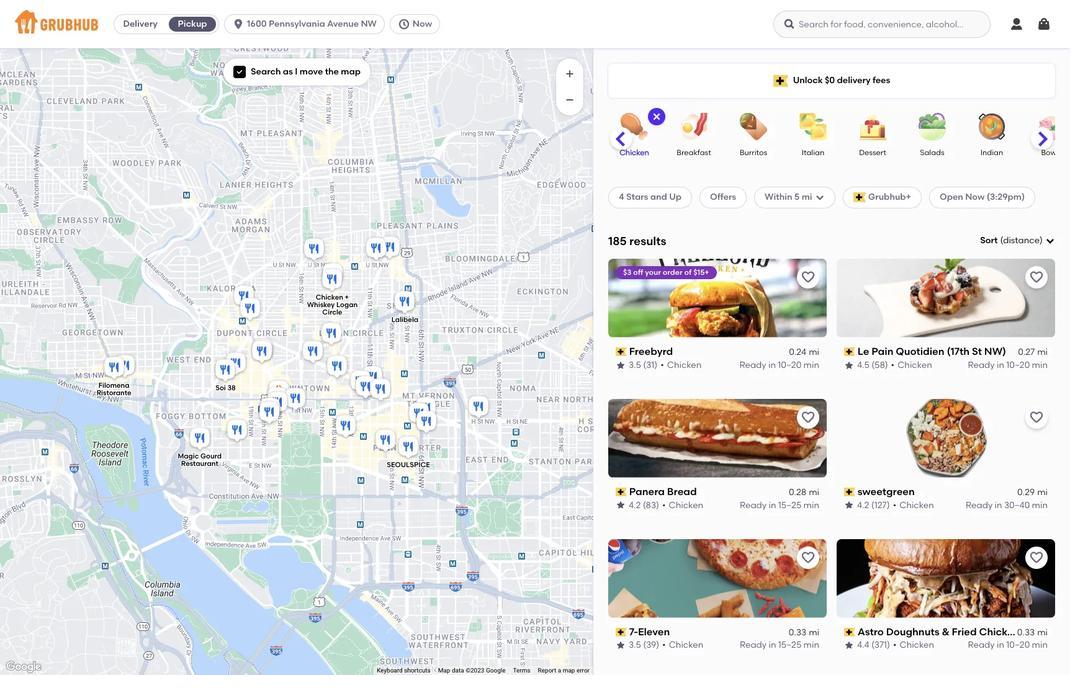 Task type: locate. For each thing, give the bounding box(es) containing it.
i
[[295, 66, 298, 77]]

save this restaurant image for 7-eleven
[[801, 551, 816, 566]]

• for freebyrd
[[661, 360, 664, 370]]

0 vertical spatial map
[[341, 66, 361, 77]]

chicken for le pain quotidien (17th st nw)
[[898, 360, 933, 370]]

dessert
[[860, 148, 887, 157]]

ready for freebyrd
[[740, 360, 767, 370]]

svg image
[[1037, 17, 1052, 32], [784, 18, 796, 30], [236, 68, 243, 76], [652, 112, 662, 122], [815, 193, 825, 203]]

0 vertical spatial 15–25
[[779, 500, 802, 511]]

0 horizontal spatial now
[[413, 19, 432, 29]]

(17th
[[947, 346, 970, 358]]

chicken up "circle"
[[316, 294, 343, 302]]

subscription pass image
[[616, 348, 627, 357], [845, 348, 856, 357], [845, 628, 856, 637]]

in for freebyrd
[[769, 360, 776, 370]]

star icon image for panera bread
[[616, 501, 626, 511]]

panera bread image
[[258, 396, 283, 424]]

map region
[[0, 30, 622, 676]]

doughnuts
[[887, 626, 940, 638]]

grubhub+
[[869, 192, 912, 203]]

within 5 mi
[[765, 192, 813, 203]]

7-
[[630, 626, 638, 638]]

none field containing sort
[[981, 235, 1056, 247]]

in for 7-eleven
[[769, 640, 777, 651]]

0 horizontal spatial grubhub plus flag logo image
[[774, 75, 789, 87]]

salads image
[[911, 113, 955, 140]]

(83)
[[643, 500, 660, 511]]

)
[[1040, 235, 1043, 246]]

save this restaurant image
[[1030, 410, 1045, 425], [801, 551, 816, 566]]

1 vertical spatial 3.5
[[629, 640, 642, 651]]

svg image inside field
[[1046, 236, 1056, 246]]

restaurant
[[181, 460, 218, 468]]

panera
[[630, 486, 665, 498]]

4.5
[[858, 360, 870, 370]]

0 horizontal spatial 0.33 mi
[[789, 628, 820, 638]]

1 horizontal spatial 0.33
[[1018, 628, 1035, 638]]

astro doughnuts & fried chicken image
[[334, 414, 358, 441]]

of
[[685, 268, 692, 277]]

• for panera bread
[[663, 500, 666, 511]]

4.2 (83)
[[629, 500, 660, 511]]

• chicken
[[661, 360, 702, 370], [892, 360, 933, 370], [663, 500, 704, 511], [894, 500, 935, 511], [663, 640, 704, 651], [894, 640, 935, 651]]

arepa zone image
[[325, 354, 350, 381]]

ready in 10–20 min down 0.24
[[740, 360, 820, 370]]

0.33 for astro doughnuts & fried chicken
[[1018, 628, 1035, 638]]

1 vertical spatial ready in 15–25 min
[[740, 640, 820, 651]]

in
[[769, 360, 776, 370], [997, 360, 1005, 370], [769, 500, 777, 511], [995, 500, 1003, 511], [769, 640, 777, 651], [997, 640, 1005, 651]]

• chicken down bread
[[663, 500, 704, 511]]

pennsylvania
[[269, 19, 325, 29]]

0.33 mi
[[789, 628, 820, 638], [1018, 628, 1048, 638]]

• chicken right (31)
[[661, 360, 702, 370]]

save this restaurant image for astro doughnuts & fried chicken
[[1030, 551, 1045, 566]]

2 ready in 15–25 min from the top
[[740, 640, 820, 651]]

mi for panera bread
[[809, 488, 820, 498]]

asia nine bar & lounge image
[[373, 428, 398, 455]]

0.29
[[1018, 488, 1035, 498]]

star icon image for 7-eleven
[[616, 641, 626, 651]]

chicken right (31)
[[668, 360, 702, 370]]

lalibela image
[[393, 289, 417, 317]]

0 vertical spatial 3.5
[[629, 360, 642, 370]]

mi for freebyrd
[[809, 347, 820, 358]]

0 horizontal spatial 4.2
[[629, 500, 641, 511]]

bowls
[[1042, 148, 1062, 157]]

astro doughnuts & fried chicken logo image
[[837, 539, 1056, 618]]

2 0.33 from the left
[[1018, 628, 1035, 638]]

subscription pass image for astro doughnuts & fried chicken
[[845, 628, 856, 637]]

3.5 (31)
[[629, 360, 658, 370]]

subscription pass image for 7-eleven
[[616, 628, 627, 637]]

0 horizontal spatial save this restaurant image
[[801, 551, 816, 566]]

pickup
[[178, 19, 207, 29]]

15–25
[[779, 500, 802, 511], [779, 640, 802, 651]]

breakfast image
[[673, 113, 716, 140]]

ready in 15–25 min for panera bread
[[740, 500, 820, 511]]

• chicken down doughnuts
[[894, 640, 935, 651]]

• chicken for freebyrd
[[661, 360, 702, 370]]

freebyrd
[[630, 346, 673, 358]]

min
[[804, 360, 820, 370], [1033, 360, 1048, 370], [804, 500, 820, 511], [1033, 500, 1048, 511], [804, 640, 820, 651], [1033, 640, 1048, 651]]

7-eleven logo image
[[609, 539, 827, 618]]

Search for food, convenience, alcohol... search field
[[774, 11, 991, 38]]

save this restaurant image
[[801, 270, 816, 285], [1030, 270, 1045, 285], [801, 410, 816, 425], [1030, 551, 1045, 566]]

freebyrd  logo image
[[609, 259, 827, 338]]

search as i move the map
[[251, 66, 361, 77]]

4.2 left (127)
[[858, 500, 870, 511]]

in for panera bread
[[769, 500, 777, 511]]

ready in 10–20 min for freebyrd
[[740, 360, 820, 370]]

star icon image left "3.5 (39)"
[[616, 641, 626, 651]]

doi moi image
[[320, 261, 345, 289]]

grubhub plus flag logo image for unlock $0 delivery fees
[[774, 75, 789, 87]]

3.5 down 7- at the right
[[629, 640, 642, 651]]

italian image
[[792, 113, 835, 140]]

fees
[[873, 75, 891, 86]]

sort
[[981, 235, 998, 246]]

mi for sweetgreen
[[1038, 488, 1048, 498]]

yardbird southern table & bar image
[[368, 377, 393, 404]]

0 vertical spatial ready in 15–25 min
[[740, 500, 820, 511]]

• right '(58)'
[[892, 360, 895, 370]]

quotidien
[[896, 346, 945, 358]]

0 horizontal spatial 0.33
[[789, 628, 807, 638]]

1 vertical spatial save this restaurant image
[[801, 551, 816, 566]]

grubhub plus flag logo image left 'grubhub+'
[[854, 193, 866, 203]]

3.5
[[629, 360, 642, 370], [629, 640, 642, 651]]

whiskey
[[307, 301, 335, 310]]

sweetgreen
[[858, 486, 915, 498]]

minus icon image
[[564, 94, 576, 106]]

• chicken for panera bread
[[663, 500, 704, 511]]

chicken down sweetgreen
[[900, 500, 935, 511]]

0 vertical spatial save this restaurant image
[[1030, 410, 1045, 425]]

ready
[[740, 360, 767, 370], [969, 360, 995, 370], [740, 500, 767, 511], [966, 500, 993, 511], [740, 640, 767, 651], [969, 640, 995, 651]]

map
[[341, 66, 361, 77], [563, 668, 575, 675]]

subscription pass image left sweetgreen
[[845, 488, 856, 497]]

$15+
[[694, 268, 710, 277]]

in for astro doughnuts & fried chicken
[[997, 640, 1005, 651]]

4.2 (127)
[[858, 500, 890, 511]]

alero restaurant image
[[232, 284, 257, 311]]

pizza corner image
[[302, 237, 327, 264]]

chicken down quotidien
[[898, 360, 933, 370]]

1 3.5 from the top
[[629, 360, 642, 370]]

• right (39)
[[663, 640, 666, 651]]

7 eleven image
[[266, 379, 291, 406]]

himalayan doko image
[[353, 375, 378, 402]]

chicken down the 'chicken' image
[[620, 148, 650, 157]]

10–20 for le pain quotidien (17th st nw)
[[1007, 360, 1031, 370]]

unlock
[[794, 75, 823, 86]]

nando's peri-peri chicken image
[[250, 339, 275, 366]]

popeyes image
[[319, 321, 344, 348]]

1 0.33 from the left
[[789, 628, 807, 638]]

chicken down eleven
[[669, 640, 704, 651]]

p.f. chang's image
[[224, 351, 248, 378]]

google
[[486, 668, 506, 675]]

save this restaurant button for doughnuts
[[1026, 547, 1048, 569]]

logan
[[337, 301, 358, 310]]

pain
[[872, 346, 894, 358]]

in for le pain quotidien (17th st nw)
[[997, 360, 1005, 370]]

subscription pass image left freebyrd
[[616, 348, 627, 357]]

ready in 10–20 min down nw)
[[969, 360, 1048, 370]]

grubhub plus flag logo image for grubhub+
[[854, 193, 866, 203]]

None field
[[981, 235, 1056, 247]]

map right a
[[563, 668, 575, 675]]

min for 7-eleven
[[804, 640, 820, 651]]

a
[[558, 668, 562, 675]]

six street eats image
[[112, 353, 137, 381]]

chicken down doughnuts
[[900, 640, 935, 651]]

star icon image left the 4.5
[[845, 361, 855, 370]]

1 horizontal spatial save this restaurant image
[[1030, 410, 1045, 425]]

• chicken down quotidien
[[892, 360, 933, 370]]

save this restaurant image for sweetgreen
[[1030, 410, 1045, 425]]

min for panera bread
[[804, 500, 820, 511]]

dessert image
[[852, 113, 895, 140]]

4.2
[[629, 500, 641, 511], [858, 500, 870, 511]]

now
[[413, 19, 432, 29], [966, 192, 985, 203]]

1 vertical spatial map
[[563, 668, 575, 675]]

0.27
[[1019, 347, 1035, 358]]

ready in 10–20 min down fried
[[969, 640, 1048, 651]]

report a map error
[[538, 668, 590, 675]]

mi
[[802, 192, 813, 203], [809, 347, 820, 358], [1038, 347, 1048, 358], [809, 488, 820, 498], [1038, 488, 1048, 498], [809, 628, 820, 638], [1038, 628, 1048, 638]]

1 vertical spatial grubhub plus flag logo image
[[854, 193, 866, 203]]

1 horizontal spatial grubhub plus flag logo image
[[854, 193, 866, 203]]

subscription pass image left astro
[[845, 628, 856, 637]]

star icon image left 4.2 (83)
[[616, 501, 626, 511]]

3.5 (39)
[[629, 640, 660, 651]]

g.o.a.t. room image
[[360, 365, 385, 392]]

• chicken for le pain quotidien (17th st nw)
[[892, 360, 933, 370]]

salads
[[921, 148, 945, 157]]

sweetgreen image
[[265, 386, 290, 413]]

up
[[670, 192, 682, 203]]

keyboard
[[377, 668, 403, 675]]

chicken down bread
[[669, 500, 704, 511]]

subscription pass image
[[616, 488, 627, 497], [845, 488, 856, 497], [616, 628, 627, 637]]

nw)
[[985, 346, 1007, 358]]

subscription pass image for sweetgreen
[[845, 488, 856, 497]]

• right (127)
[[894, 500, 897, 511]]

save this restaurant image inside button
[[801, 551, 816, 566]]

svg image inside now button
[[398, 18, 410, 30]]

1 horizontal spatial 4.2
[[858, 500, 870, 511]]

soi 38
[[216, 384, 236, 392]]

save this restaurant button for eleven
[[797, 547, 820, 569]]

chicken
[[620, 148, 650, 157], [316, 294, 343, 302], [668, 360, 702, 370], [898, 360, 933, 370], [669, 500, 704, 511], [900, 500, 935, 511], [980, 626, 1020, 638], [669, 640, 704, 651], [900, 640, 935, 651]]

• for le pain quotidien (17th st nw)
[[892, 360, 895, 370]]

magic gourd restaurant image
[[188, 426, 212, 453]]

delivery button
[[114, 14, 167, 34]]

(127)
[[872, 500, 890, 511]]

4.2 left (83)
[[629, 500, 641, 511]]

subscription pass image left le
[[845, 348, 856, 357]]

now right nw
[[413, 19, 432, 29]]

chicken + whiskey logan circle image
[[320, 267, 345, 294]]

star icon image for freebyrd
[[616, 361, 626, 370]]

1 15–25 from the top
[[779, 500, 802, 511]]

(31)
[[644, 360, 658, 370]]

chicken rico image
[[466, 394, 491, 422]]

(371)
[[872, 640, 891, 651]]

report
[[538, 668, 557, 675]]

star icon image
[[616, 361, 626, 370], [845, 361, 855, 370], [616, 501, 626, 511], [845, 501, 855, 511], [616, 641, 626, 651], [845, 641, 855, 651]]

• chicken down sweetgreen
[[894, 500, 935, 511]]

mi for le pain quotidien (17th st nw)
[[1038, 347, 1048, 358]]

2 3.5 from the top
[[629, 640, 642, 651]]

indian
[[981, 148, 1004, 157]]

ready for 7-eleven
[[740, 640, 767, 651]]

+
[[345, 294, 349, 302]]

svg image
[[1010, 17, 1025, 32], [232, 18, 245, 30], [398, 18, 410, 30], [1046, 236, 1056, 246]]

burritos
[[740, 148, 768, 157]]

map right the
[[341, 66, 361, 77]]

fried
[[953, 626, 977, 638]]

1 horizontal spatial 0.33 mi
[[1018, 628, 1048, 638]]

• right (83)
[[663, 500, 666, 511]]

star icon image left 4.2 (127)
[[845, 501, 855, 511]]

within
[[765, 192, 793, 203]]

save this restaurant button for pain
[[1026, 266, 1048, 289]]

freebyrd image
[[283, 386, 308, 414]]

star icon image left the 3.5 (31)
[[616, 361, 626, 370]]

10–20 for freebyrd
[[778, 360, 802, 370]]

1 vertical spatial 15–25
[[779, 640, 802, 651]]

1 horizontal spatial now
[[966, 192, 985, 203]]

filomena ristorante
[[97, 382, 131, 398]]

grubhub plus flag logo image left unlock
[[774, 75, 789, 87]]

plus icon image
[[564, 68, 576, 80]]

star icon image for sweetgreen
[[845, 501, 855, 511]]

3.5 left (31)
[[629, 360, 642, 370]]

filomena ristorante image
[[102, 355, 127, 383]]

1 ready in 15–25 min from the top
[[740, 500, 820, 511]]

• for sweetgreen
[[894, 500, 897, 511]]

subscription pass image left 7- at the right
[[616, 628, 627, 637]]

shortcuts
[[404, 668, 431, 675]]

1600 pennsylvania avenue nw
[[247, 19, 377, 29]]

• chicken right (39)
[[663, 640, 704, 651]]

1 horizontal spatial map
[[563, 668, 575, 675]]

2 4.2 from the left
[[858, 500, 870, 511]]

burritos image
[[732, 113, 776, 140]]

subscription pass image for panera bread
[[616, 488, 627, 497]]

1 vertical spatial now
[[966, 192, 985, 203]]

4.2 for panera bread
[[629, 500, 641, 511]]

0 horizontal spatial map
[[341, 66, 361, 77]]

2 15–25 from the top
[[779, 640, 802, 651]]

now right the 'open'
[[966, 192, 985, 203]]

star icon image left the 4.4
[[845, 641, 855, 651]]

• chicken for sweetgreen
[[894, 500, 935, 511]]

38
[[228, 384, 236, 392]]

1 0.33 mi from the left
[[789, 628, 820, 638]]

svg image inside 1600 pennsylvania avenue nw button
[[232, 18, 245, 30]]

subscription pass image left panera
[[616, 488, 627, 497]]

1 4.2 from the left
[[629, 500, 641, 511]]

• right (371)
[[894, 640, 897, 651]]

• right (31)
[[661, 360, 664, 370]]

0 vertical spatial now
[[413, 19, 432, 29]]

ready for sweetgreen
[[966, 500, 993, 511]]

2 0.33 mi from the left
[[1018, 628, 1048, 638]]

0 vertical spatial grubhub plus flag logo image
[[774, 75, 789, 87]]

©2023
[[466, 668, 485, 675]]

chicken image
[[613, 113, 657, 140]]

italian
[[802, 148, 825, 157]]

grubhub plus flag logo image
[[774, 75, 789, 87], [854, 193, 866, 203]]



Task type: describe. For each thing, give the bounding box(es) containing it.
le pain quotidien (17th st nw) image
[[265, 390, 290, 417]]

off
[[634, 268, 644, 277]]

0.28
[[789, 488, 807, 498]]

save this restaurant button for bread
[[797, 407, 820, 429]]

nw
[[361, 19, 377, 29]]

1600 pennsylvania avenue nw button
[[224, 14, 390, 34]]

now button
[[390, 14, 445, 34]]

• for astro doughnuts & fried chicken
[[894, 640, 897, 651]]

3.5 for 7-eleven
[[629, 640, 642, 651]]

ready for panera bread
[[740, 500, 767, 511]]

offers
[[711, 192, 737, 203]]

subscription pass image for le pain quotidien (17th st nw)
[[845, 348, 856, 357]]

30–40
[[1005, 500, 1031, 511]]

spice 6 modern indian image
[[407, 401, 432, 429]]

le pain quotidien (17th st nw)
[[858, 346, 1007, 358]]

carvings image
[[225, 418, 250, 445]]

bread
[[668, 486, 697, 498]]

keyboard shortcuts button
[[377, 667, 431, 676]]

panera bread logo image
[[609, 399, 827, 478]]

chicken for 7-eleven
[[669, 640, 704, 651]]

1600
[[247, 19, 267, 29]]

ready in 15–25 min for 7-eleven
[[740, 640, 820, 651]]

the
[[325, 66, 339, 77]]

save this restaurant image for panera bread
[[801, 410, 816, 425]]

0.24 mi
[[790, 347, 820, 358]]

search
[[251, 66, 281, 77]]

now inside button
[[413, 19, 432, 29]]

full kee image
[[414, 396, 438, 423]]

cornerstone cafe image
[[301, 339, 325, 366]]

soi 38 image
[[213, 358, 238, 385]]

bowls image
[[1030, 113, 1071, 140]]

0.33 mi for astro doughnuts & fried chicken
[[1018, 628, 1048, 638]]

chicken for freebyrd
[[668, 360, 702, 370]]

7-eleven
[[630, 626, 670, 638]]

chicken + whiskey logan circle lalibela
[[307, 294, 419, 324]]

$3
[[624, 268, 632, 277]]

in for sweetgreen
[[995, 500, 1003, 511]]

terms link
[[513, 668, 531, 675]]

americas best wingstop image
[[364, 236, 389, 263]]

keyboard shortcuts
[[377, 668, 431, 675]]

baker's daughter eaton hotel image
[[348, 369, 373, 396]]

ristorante
[[97, 389, 131, 398]]

breakfast
[[677, 148, 712, 157]]

mi for astro doughnuts & fried chicken
[[1038, 628, 1048, 638]]

4 stars and up
[[619, 192, 682, 203]]

results
[[630, 234, 667, 248]]

chicken right fried
[[980, 626, 1020, 638]]

lalibela
[[392, 316, 419, 324]]

ready for le pain quotidien (17th st nw)
[[969, 360, 995, 370]]

map data ©2023 google
[[438, 668, 506, 675]]

0.33 mi for 7-eleven
[[789, 628, 820, 638]]

• chicken for astro doughnuts & fried chicken
[[894, 640, 935, 651]]

0.33 for 7-eleven
[[789, 628, 807, 638]]

your
[[645, 268, 661, 277]]

soi
[[216, 384, 226, 392]]

main navigation navigation
[[0, 0, 1071, 48]]

3.5 for freebyrd
[[629, 360, 642, 370]]

st
[[973, 346, 983, 358]]

• for 7-eleven
[[663, 640, 666, 651]]

save this restaurant image for le pain quotidien (17th st nw)
[[1030, 270, 1045, 285]]

and
[[651, 192, 668, 203]]

mi for 7-eleven
[[809, 628, 820, 638]]

map
[[438, 668, 451, 675]]

ready in 30–40 min
[[966, 500, 1048, 511]]

185
[[609, 234, 627, 248]]

gourd
[[201, 453, 222, 461]]

magic
[[178, 453, 199, 461]]

circle
[[323, 309, 343, 317]]

call me chicken image
[[238, 296, 263, 324]]

star icon image for astro doughnuts & fried chicken
[[845, 641, 855, 651]]

min for le pain quotidien (17th st nw)
[[1033, 360, 1048, 370]]

4.2 for sweetgreen
[[858, 500, 870, 511]]

open
[[940, 192, 964, 203]]

5
[[795, 192, 800, 203]]

&
[[942, 626, 950, 638]]

shake shack image
[[250, 337, 275, 365]]

chicken inside chicken + whiskey logan circle lalibela
[[316, 294, 343, 302]]

order
[[663, 268, 683, 277]]

(39)
[[644, 640, 660, 651]]

ready in 10–20 min for le pain quotidien (17th st nw)
[[969, 360, 1048, 370]]

ghion ethiopian restaurant image
[[378, 235, 402, 262]]

roti mediterranean bowls, salads & pitas image
[[257, 400, 282, 427]]

0.27 mi
[[1019, 347, 1048, 358]]

filomena
[[99, 382, 130, 390]]

seoulspice
[[387, 461, 430, 469]]

min for freebyrd
[[804, 360, 820, 370]]

unlock $0 delivery fees
[[794, 75, 891, 86]]

error
[[577, 668, 590, 675]]

chicken for astro doughnuts & fried chicken
[[900, 640, 935, 651]]

sort ( distance )
[[981, 235, 1043, 246]]

le
[[858, 346, 870, 358]]

4.4 (371)
[[858, 640, 891, 651]]

10–20 for astro doughnuts & fried chicken
[[1007, 640, 1031, 651]]

min for astro doughnuts & fried chicken
[[1033, 640, 1048, 651]]

subscription pass image for freebyrd
[[616, 348, 627, 357]]

avenue
[[327, 19, 359, 29]]

magic gourd restaurant
[[178, 453, 222, 468]]

panera bread
[[630, 486, 697, 498]]

(3:29pm)
[[987, 192, 1026, 203]]

15–25 for panera bread
[[779, 500, 802, 511]]

distance
[[1004, 235, 1040, 246]]

min for sweetgreen
[[1033, 500, 1048, 511]]

15–25 for 7-eleven
[[779, 640, 802, 651]]

delivery
[[838, 75, 871, 86]]

bantam king image
[[414, 409, 439, 437]]

ready in 10–20 min for astro doughnuts & fried chicken
[[969, 640, 1048, 651]]

astro
[[858, 626, 884, 638]]

chicken for sweetgreen
[[900, 500, 935, 511]]

4.4
[[858, 640, 870, 651]]

• chicken for 7-eleven
[[663, 640, 704, 651]]

seoulspice image
[[396, 435, 421, 462]]

4.5 (58)
[[858, 360, 889, 370]]

$3 off your order of $15+
[[624, 268, 710, 277]]

ready for astro doughnuts & fried chicken
[[969, 640, 995, 651]]

google image
[[3, 660, 44, 676]]

indian image
[[971, 113, 1014, 140]]

le pain quotidien (17th st nw) logo image
[[837, 259, 1056, 338]]

chicken for panera bread
[[669, 500, 704, 511]]

stars
[[627, 192, 649, 203]]

report a map error link
[[538, 668, 590, 675]]

sweetgreen logo image
[[837, 399, 1056, 478]]

star icon image for le pain quotidien (17th st nw)
[[845, 361, 855, 370]]

0.29 mi
[[1018, 488, 1048, 498]]

(
[[1001, 235, 1004, 246]]

4
[[619, 192, 625, 203]]

$0
[[825, 75, 835, 86]]

delivery
[[123, 19, 158, 29]]



Task type: vqa. For each thing, say whether or not it's contained in the screenshot.


